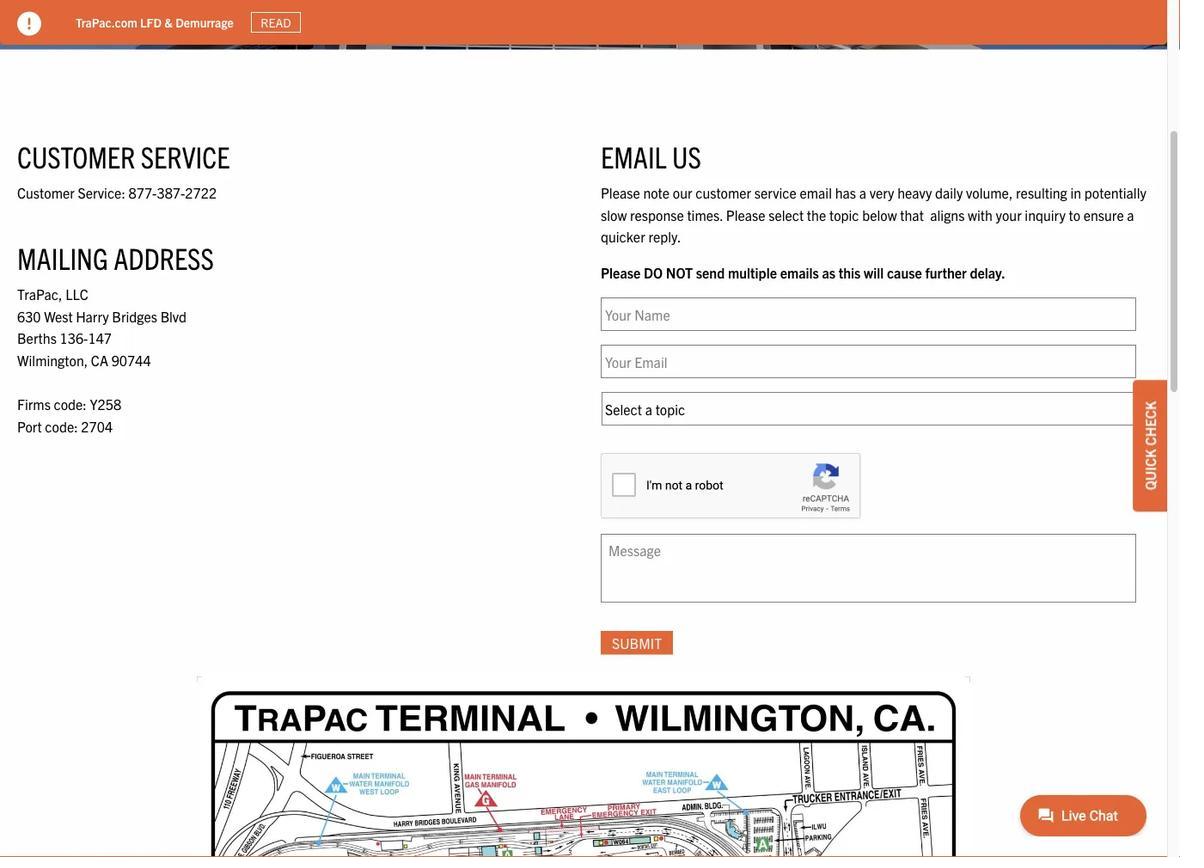 Task type: describe. For each thing, give the bounding box(es) containing it.
multiple
[[728, 264, 777, 281]]

ensure
[[1084, 206, 1125, 223]]

daily
[[936, 184, 963, 201]]

has
[[836, 184, 857, 201]]

please do not send multiple emails as this will cause further delay.
[[601, 264, 1006, 281]]

customer for customer service: 877-387-2722
[[17, 184, 75, 201]]

trapac, llc 630 west harry bridges blvd berths 136-147 wilmington, ca 90744
[[17, 285, 187, 369]]

potentially
[[1085, 184, 1147, 201]]

Your Email text field
[[601, 345, 1137, 378]]

bridges
[[112, 307, 157, 325]]

berths
[[17, 329, 57, 347]]

0 vertical spatial a
[[860, 184, 867, 201]]

customer service
[[17, 137, 230, 174]]

demurrage
[[176, 14, 234, 30]]

please for our
[[601, 184, 640, 201]]

to
[[1069, 206, 1081, 223]]

inquiry
[[1025, 206, 1066, 223]]

387-
[[157, 184, 185, 201]]

trapac,
[[17, 285, 62, 303]]

please for not
[[601, 264, 641, 281]]

harry
[[76, 307, 109, 325]]

will
[[864, 264, 884, 281]]

response
[[630, 206, 684, 223]]

147
[[88, 329, 112, 347]]

select
[[769, 206, 804, 223]]

us
[[672, 137, 702, 174]]

firms code:  y258 port code:  2704
[[17, 395, 121, 435]]

check
[[1142, 401, 1159, 446]]

your
[[996, 206, 1022, 223]]

service
[[755, 184, 797, 201]]

note
[[644, 184, 670, 201]]

630
[[17, 307, 41, 325]]

email
[[800, 184, 832, 201]]

customer
[[696, 184, 752, 201]]

reply.
[[649, 228, 682, 245]]

y258
[[90, 395, 121, 413]]

llc
[[65, 285, 88, 303]]

address
[[114, 239, 214, 276]]

mailing
[[17, 239, 108, 276]]

read link
[[251, 12, 301, 33]]

ca
[[91, 351, 108, 369]]

main content containing customer service
[[0, 101, 1168, 857]]

with
[[968, 206, 993, 223]]

read
[[261, 15, 291, 30]]

times.
[[687, 206, 723, 223]]

2704
[[81, 417, 113, 435]]

heavy
[[898, 184, 932, 201]]

the
[[807, 206, 827, 223]]

1 vertical spatial please
[[726, 206, 766, 223]]

trapac.com lfd & demurrage
[[76, 14, 234, 30]]

delay.
[[970, 264, 1006, 281]]

cause
[[887, 264, 923, 281]]



Task type: locate. For each thing, give the bounding box(es) containing it.
2 vertical spatial please
[[601, 264, 641, 281]]

solid image
[[17, 12, 41, 36]]

136-
[[60, 329, 88, 347]]

lfd
[[140, 14, 162, 30]]

a down "potentially"
[[1128, 206, 1135, 223]]

customer for customer service
[[17, 137, 135, 174]]

Your Name text field
[[601, 297, 1137, 331]]

1 customer from the top
[[17, 137, 135, 174]]

quicker
[[601, 228, 646, 245]]

customer service: 877-387-2722
[[17, 184, 217, 201]]

quick check link
[[1133, 380, 1168, 512]]

code: up 2704
[[54, 395, 87, 413]]

code: right port
[[45, 417, 78, 435]]

customer
[[17, 137, 135, 174], [17, 184, 75, 201]]

0 vertical spatial customer
[[17, 137, 135, 174]]

customer up 'service:'
[[17, 137, 135, 174]]

please up slow
[[601, 184, 640, 201]]

customer left 'service:'
[[17, 184, 75, 201]]

wilmington,
[[17, 351, 88, 369]]

2722
[[185, 184, 217, 201]]

a right has
[[860, 184, 867, 201]]

0 vertical spatial please
[[601, 184, 640, 201]]

service
[[141, 137, 230, 174]]

1 vertical spatial code:
[[45, 417, 78, 435]]

as
[[823, 264, 836, 281]]

90744
[[111, 351, 151, 369]]

this
[[839, 264, 861, 281]]

do
[[644, 264, 663, 281]]

please down customer
[[726, 206, 766, 223]]

email us
[[601, 137, 702, 174]]

that
[[901, 206, 924, 223]]

main content
[[0, 101, 1168, 857]]

slow
[[601, 206, 627, 223]]

Message text field
[[601, 534, 1137, 603]]

please
[[601, 184, 640, 201], [726, 206, 766, 223], [601, 264, 641, 281]]

mailing address
[[17, 239, 214, 276]]

west
[[44, 307, 73, 325]]

0 vertical spatial code:
[[54, 395, 87, 413]]

in
[[1071, 184, 1082, 201]]

quick check
[[1142, 401, 1159, 490]]

service:
[[78, 184, 125, 201]]

port
[[17, 417, 42, 435]]

firms
[[17, 395, 51, 413]]

877-
[[129, 184, 157, 201]]

2 customer from the top
[[17, 184, 75, 201]]

volume,
[[967, 184, 1013, 201]]

code:
[[54, 395, 87, 413], [45, 417, 78, 435]]

emails
[[781, 264, 819, 281]]

not
[[666, 264, 693, 281]]

below
[[863, 206, 897, 223]]

please note our customer service email has a very heavy daily volume, resulting in potentially slow response times. please select the topic below that  aligns with your inquiry to ensure a quicker reply.
[[601, 184, 1147, 245]]

None submit
[[601, 631, 673, 655]]

quick
[[1142, 449, 1159, 490]]

email
[[601, 137, 667, 174]]

please left do
[[601, 264, 641, 281]]

resulting
[[1017, 184, 1068, 201]]

further
[[926, 264, 967, 281]]

blvd
[[161, 307, 187, 325]]

1 vertical spatial a
[[1128, 206, 1135, 223]]

1 vertical spatial customer
[[17, 184, 75, 201]]

0 horizontal spatial a
[[860, 184, 867, 201]]

a
[[860, 184, 867, 201], [1128, 206, 1135, 223]]

trapac.com
[[76, 14, 137, 30]]

1 horizontal spatial a
[[1128, 206, 1135, 223]]

very
[[870, 184, 895, 201]]

send
[[696, 264, 725, 281]]

&
[[165, 14, 173, 30]]

topic
[[830, 206, 860, 223]]

our
[[673, 184, 693, 201]]



Task type: vqa. For each thing, say whether or not it's contained in the screenshot.
Read
yes



